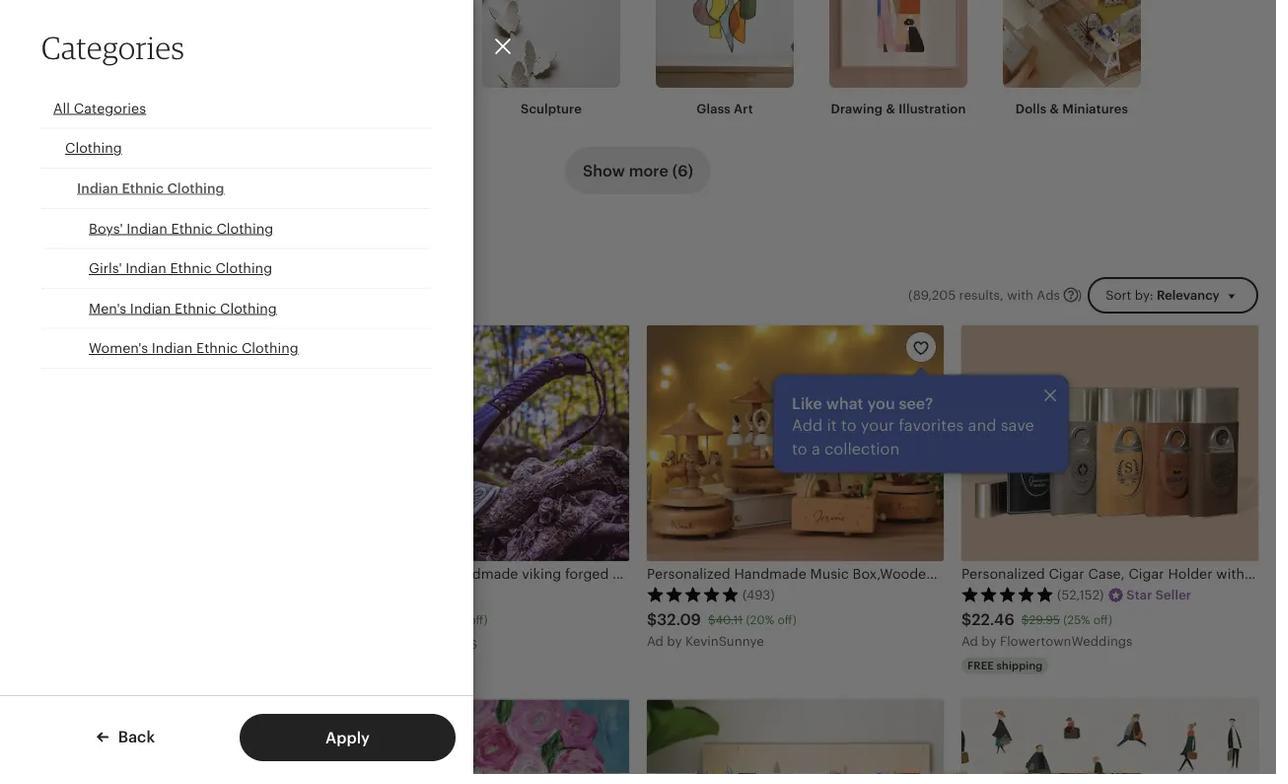 Task type: describe. For each thing, give the bounding box(es) containing it.
(493)
[[743, 588, 775, 603]]

0 vertical spatial to
[[841, 416, 857, 434]]

smaller xs image
[[913, 340, 930, 358]]

indian for women's
[[152, 340, 193, 356]]

$ 22.46 $ 29.95 (25% off) a d by flowertownweddings
[[962, 611, 1133, 649]]

art
[[734, 101, 753, 116]]

like
[[792, 395, 823, 412]]

drawing & illustration link
[[830, 0, 968, 117]]

& for miniatures
[[1050, 101, 1059, 116]]

ads
[[1037, 287, 1060, 302]]

$ 32.09 $ 40.11 (20% off) a d by kevinsunnye
[[647, 611, 797, 649]]

drawing
[[831, 101, 883, 116]]

girls' indian ethnic clothing
[[89, 260, 272, 276]]

apply button
[[240, 714, 456, 762]]

indian for girls'
[[126, 260, 167, 276]]

22.46
[[972, 611, 1015, 628]]

sculpture link
[[482, 0, 621, 117]]

clothing for girls' indian ethnic clothing
[[215, 260, 272, 276]]

1 5 out of 5 stars image from the left
[[18, 586, 110, 602]]

0 horizontal spatial to
[[792, 440, 808, 458]]

men's indian ethnic clothing button
[[41, 289, 432, 329]]

(52,152)
[[1058, 588, 1104, 603]]

d for 22.46
[[970, 634, 978, 649]]

boys'
[[89, 220, 123, 236]]

clothing up boys' indian ethnic clothing
[[167, 180, 224, 196]]

$ up kevinsunnye
[[708, 613, 716, 627]]

off) for 32.09
[[778, 613, 797, 627]]

like what you see? add it to your favorites and save to a collection
[[792, 395, 1035, 458]]

see?
[[899, 395, 933, 412]]

women's indian ethnic clothing button
[[41, 329, 432, 369]]

favorites
[[899, 416, 964, 434]]

dolls
[[1016, 101, 1047, 116]]

all filters button
[[18, 277, 125, 313]]

(
[[909, 287, 913, 302]]

5th anniversary gift for him | soundwave art | wood anniversary | voice recording gift image
[[647, 700, 944, 774]]

clothing button
[[41, 129, 432, 169]]

thevikingshopus
[[371, 637, 478, 652]]

indian up boys'
[[77, 180, 118, 196]]

dolls & miniatures
[[1016, 101, 1129, 116]]

star
[[1127, 588, 1153, 603]]

beautiful custom handmade viking forged axe, groomsmen gift , birthday gift, collectibles axe , gift for him , anniversary gift for husband image
[[332, 325, 629, 561]]

4.5 out of 5 stars image
[[332, 586, 425, 602]]

search filters dialog
[[0, 0, 1277, 774]]

indian ethnic clothing button
[[41, 169, 432, 209]]

off) for 22.46
[[1094, 613, 1113, 627]]

all categories button
[[41, 89, 432, 129]]

kevinsunnye
[[686, 634, 764, 649]]

back link
[[97, 726, 155, 748]]

free shipping
[[968, 659, 1043, 672]]

(75%
[[439, 613, 466, 627]]

categories inside button
[[74, 100, 146, 116]]

drawing & illustration
[[831, 101, 966, 116]]

0 vertical spatial categories
[[41, 29, 185, 66]]

clothing for women's indian ethnic clothing
[[242, 340, 299, 356]]

all filters
[[53, 288, 110, 303]]

black cat print painting print cat lover gift cat decor cat art decor wall art home decor cat lover gift unframed select your print image
[[18, 700, 315, 774]]

a inside like what you see? add it to your favorites and save to a collection
[[812, 440, 821, 458]]

(20%
[[746, 613, 775, 627]]

add
[[792, 416, 823, 434]]

$ right "22.46"
[[1022, 613, 1029, 627]]

dolls & miniatures link
[[1003, 0, 1141, 117]]

ethnic for women's
[[196, 340, 238, 356]]

collection
[[825, 440, 900, 458]]

(25%
[[1064, 613, 1091, 627]]

it
[[827, 416, 837, 434]]

(75% off)
[[439, 613, 488, 627]]

clothing down all categories
[[65, 140, 122, 156]]

what
[[827, 395, 864, 412]]

0 horizontal spatial by
[[352, 637, 367, 652]]

back
[[114, 728, 155, 746]]

1 off) from the left
[[469, 613, 488, 627]]

your
[[861, 416, 895, 434]]

personalized handmade music box,wooden music box,wooden horse musical carousel,vintage music box,heirloom carousel,baby boy girl shower gift image
[[647, 325, 944, 561]]

custom royal portrait from photo, renaissance portrait, historical portrait, royal portrait, human portrait, custom men women portrait image
[[18, 325, 315, 561]]

glass art
[[697, 101, 753, 116]]



Task type: locate. For each thing, give the bounding box(es) containing it.
a
[[812, 440, 821, 458], [647, 634, 656, 649], [962, 634, 971, 649]]

)
[[1078, 287, 1082, 302]]

clothing down "girls' indian ethnic clothing" "button"
[[220, 300, 277, 316]]

5 out of 5 stars image
[[18, 586, 110, 602], [647, 586, 740, 602], [962, 586, 1055, 602]]

clothing inside "button"
[[215, 260, 272, 276]]

boys' indian ethnic clothing
[[89, 220, 273, 236]]

1 horizontal spatial &
[[1050, 101, 1059, 116]]

d up free
[[970, 634, 978, 649]]

& for illustration
[[886, 101, 896, 116]]

32.09
[[657, 611, 701, 628]]

1 horizontal spatial 5 out of 5 stars image
[[647, 586, 740, 602]]

ethnic for boys'
[[171, 220, 213, 236]]

free
[[968, 659, 994, 672]]

by down "22.46"
[[982, 634, 997, 649]]

indian right girls'
[[126, 260, 167, 276]]

5 out of 5 stars image for 22.46
[[962, 586, 1055, 602]]

you
[[868, 395, 895, 412]]

girls'
[[89, 260, 122, 276]]

& right dolls at the right of the page
[[1050, 101, 1059, 116]]

&
[[886, 101, 896, 116], [1050, 101, 1059, 116]]

1 d from the left
[[656, 634, 664, 649]]

to
[[841, 416, 857, 434], [792, 440, 808, 458]]

by down "32.09"
[[667, 634, 682, 649]]

1 & from the left
[[886, 101, 896, 116]]

2 horizontal spatial a
[[962, 634, 971, 649]]

indian down indian ethnic clothing
[[127, 220, 168, 236]]

indian inside 'button'
[[130, 300, 171, 316]]

a for 22.46
[[962, 634, 971, 649]]

1 horizontal spatial by
[[667, 634, 682, 649]]

clothing down men's indian ethnic clothing 'button'
[[242, 340, 299, 356]]

clothing
[[65, 140, 122, 156], [167, 180, 224, 196], [217, 220, 273, 236], [215, 260, 272, 276], [220, 300, 277, 316], [242, 340, 299, 356]]

29.95
[[1029, 613, 1061, 627]]

men's
[[89, 300, 126, 316]]

all categories
[[53, 100, 146, 116]]

ethnic inside "boys' indian ethnic clothing" button
[[171, 220, 213, 236]]

women's
[[89, 340, 148, 356]]

$
[[647, 611, 657, 628], [962, 611, 972, 628], [708, 613, 716, 627], [1022, 613, 1029, 627]]

categories up all categories
[[41, 29, 185, 66]]

indian for men's
[[130, 300, 171, 316]]

ethnic up men's indian ethnic clothing
[[170, 260, 212, 276]]

by
[[667, 634, 682, 649], [982, 634, 997, 649], [352, 637, 367, 652]]

glass
[[697, 101, 731, 116]]

2 horizontal spatial 5 out of 5 stars image
[[962, 586, 1055, 602]]

d
[[656, 634, 664, 649], [970, 634, 978, 649]]

3 off) from the left
[[1094, 613, 1113, 627]]

glass art link
[[656, 0, 794, 117]]

1 vertical spatial to
[[792, 440, 808, 458]]

illustration
[[899, 101, 966, 116]]

a inside $ 22.46 $ 29.95 (25% off) a d by flowertownweddings
[[962, 634, 971, 649]]

clothing inside 'button'
[[220, 300, 277, 316]]

all inside all filters button
[[53, 288, 69, 303]]

1 vertical spatial all
[[53, 288, 69, 303]]

by for 22.46
[[982, 634, 997, 649]]

d inside $ 22.46 $ 29.95 (25% off) a d by flowertownweddings
[[970, 634, 978, 649]]

with ads
[[1007, 287, 1060, 302]]

0 horizontal spatial off)
[[469, 613, 488, 627]]

a left kevinsunnye
[[647, 634, 656, 649]]

$ left 40.11
[[647, 611, 657, 628]]

ethnic
[[122, 180, 164, 196], [171, 220, 213, 236], [170, 260, 212, 276], [175, 300, 216, 316], [196, 340, 238, 356]]

40.11
[[716, 613, 743, 627]]

indian right men's
[[130, 300, 171, 316]]

and
[[968, 416, 997, 434]]

5 out of 5 stars image for 32.09
[[647, 586, 740, 602]]

2 off) from the left
[[778, 613, 797, 627]]

categories
[[41, 29, 185, 66], [74, 100, 146, 116]]

2 all from the top
[[53, 288, 69, 303]]

0 horizontal spatial d
[[656, 634, 664, 649]]

with
[[1007, 287, 1034, 302]]

by thevikingshopus
[[352, 637, 478, 652]]

by for 32.09
[[667, 634, 682, 649]]

clothing down "boys' indian ethnic clothing" button
[[215, 260, 272, 276]]

peonies in blue and white ginger jar, floral still life, pink peonies,fine art print, "frances" by carolyn shultz image
[[332, 700, 629, 774]]

2 5 out of 5 stars image from the left
[[647, 586, 740, 602]]

89,205
[[913, 287, 956, 302]]

men's indian ethnic clothing
[[89, 300, 277, 316]]

categories up indian ethnic clothing
[[74, 100, 146, 116]]

0 horizontal spatial &
[[886, 101, 896, 116]]

the station print image
[[962, 700, 1259, 774]]

ethnic up boys'
[[122, 180, 164, 196]]

$ up free
[[962, 611, 972, 628]]

off) inside $ 22.46 $ 29.95 (25% off) a d by flowertownweddings
[[1094, 613, 1113, 627]]

indian ethnic clothing
[[77, 180, 224, 196]]

1 horizontal spatial off)
[[778, 613, 797, 627]]

ethnic up girls' indian ethnic clothing on the left top
[[171, 220, 213, 236]]

2 d from the left
[[970, 634, 978, 649]]

indian inside "button"
[[126, 260, 167, 276]]

ethnic inside men's indian ethnic clothing 'button'
[[175, 300, 216, 316]]

by inside $ 22.46 $ 29.95 (25% off) a d by flowertownweddings
[[982, 634, 997, 649]]

& right drawing
[[886, 101, 896, 116]]

off) right (75%
[[469, 613, 488, 627]]

a down add
[[812, 440, 821, 458]]

shipping
[[997, 659, 1043, 672]]

2 horizontal spatial off)
[[1094, 613, 1113, 627]]

clothing for men's indian ethnic clothing
[[220, 300, 277, 316]]

filters
[[72, 288, 110, 303]]

2 & from the left
[[1050, 101, 1059, 116]]

off) inside $ 32.09 $ 40.11 (20% off) a d by kevinsunnye
[[778, 613, 797, 627]]

ethnic for men's
[[175, 300, 216, 316]]

personalized cigar case, cigar holder with cutter, groomsmen cigar case, gift for him, groomsmen gifts, cigar travel case, gift for husband image
[[962, 325, 1259, 561]]

ethnic inside "girls' indian ethnic clothing" "button"
[[170, 260, 212, 276]]

1 all from the top
[[53, 100, 70, 116]]

1 horizontal spatial d
[[970, 634, 978, 649]]

off) right '(20%'
[[778, 613, 797, 627]]

a up free
[[962, 634, 971, 649]]

3 5 out of 5 stars image from the left
[[962, 586, 1055, 602]]

all inside all categories button
[[53, 100, 70, 116]]

women's indian ethnic clothing
[[89, 340, 299, 356]]

miniatures
[[1063, 101, 1129, 116]]

1 vertical spatial categories
[[74, 100, 146, 116]]

d down "32.09"
[[656, 634, 664, 649]]

a for 32.09
[[647, 634, 656, 649]]

d inside $ 32.09 $ 40.11 (20% off) a d by kevinsunnye
[[656, 634, 664, 649]]

flowertownweddings
[[1000, 634, 1133, 649]]

ethnic inside indian ethnic clothing button
[[122, 180, 164, 196]]

boys' indian ethnic clothing button
[[41, 209, 432, 249]]

seller
[[1156, 588, 1192, 603]]

all for all filters
[[53, 288, 69, 303]]

indian down men's indian ethnic clothing
[[152, 340, 193, 356]]

0 horizontal spatial 5 out of 5 stars image
[[18, 586, 110, 602]]

a inside $ 32.09 $ 40.11 (20% off) a d by kevinsunnye
[[647, 634, 656, 649]]

1 horizontal spatial to
[[841, 416, 857, 434]]

2 horizontal spatial by
[[982, 634, 997, 649]]

indian
[[77, 180, 118, 196], [127, 220, 168, 236], [126, 260, 167, 276], [130, 300, 171, 316], [152, 340, 193, 356]]

by down the 4.5 out of 5 stars 'image'
[[352, 637, 367, 652]]

ethnic down men's indian ethnic clothing 'button'
[[196, 340, 238, 356]]

clothing for boys' indian ethnic clothing
[[217, 220, 273, 236]]

girls' indian ethnic clothing button
[[41, 249, 432, 289]]

1 horizontal spatial a
[[812, 440, 821, 458]]

d for 32.09
[[656, 634, 664, 649]]

to down add
[[792, 440, 808, 458]]

ethnic up women's indian ethnic clothing
[[175, 300, 216, 316]]

0 horizontal spatial a
[[647, 634, 656, 649]]

off)
[[469, 613, 488, 627], [778, 613, 797, 627], [1094, 613, 1113, 627]]

ethnic for girls'
[[170, 260, 212, 276]]

all
[[53, 100, 70, 116], [53, 288, 69, 303]]

to right the it
[[841, 416, 857, 434]]

( 89,205 results,
[[909, 287, 1004, 302]]

0 vertical spatial all
[[53, 100, 70, 116]]

all for all categories
[[53, 100, 70, 116]]

results,
[[959, 287, 1004, 302]]

clothing down indian ethnic clothing button
[[217, 220, 273, 236]]

sculpture
[[521, 101, 582, 116]]

indian for boys'
[[127, 220, 168, 236]]

apply
[[326, 729, 370, 747]]

off) right (25% at the bottom right of the page
[[1094, 613, 1113, 627]]

star seller
[[1127, 588, 1192, 603]]

by inside $ 32.09 $ 40.11 (20% off) a d by kevinsunnye
[[667, 634, 682, 649]]

ethnic inside women's indian ethnic clothing button
[[196, 340, 238, 356]]

save
[[1001, 416, 1035, 434]]



Task type: vqa. For each thing, say whether or not it's contained in the screenshot.
the handmade
no



